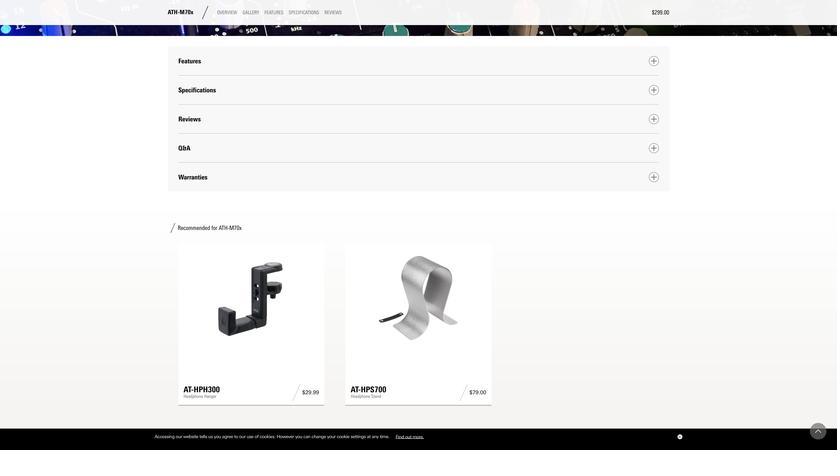 Task type: describe. For each thing, give the bounding box(es) containing it.
warranties
[[178, 173, 208, 181]]

plus image for specifications
[[651, 87, 657, 93]]

cookies.
[[260, 434, 276, 439]]

0 vertical spatial features
[[265, 10, 284, 16]]

1 horizontal spatial ath-
[[219, 224, 229, 232]]

plus image for q&a
[[651, 145, 657, 151]]

change
[[312, 434, 326, 439]]

find out more. link
[[391, 432, 429, 442]]

0 horizontal spatial divider line image
[[199, 6, 212, 19]]

us
[[208, 434, 213, 439]]

find
[[396, 434, 404, 439]]

at
[[367, 434, 371, 439]]

at- for hps700
[[351, 385, 361, 394]]

to
[[234, 434, 238, 439]]

$79.00
[[470, 389, 486, 396]]

of
[[255, 434, 259, 439]]

stand
[[371, 394, 381, 399]]

more.
[[413, 434, 424, 439]]

tells
[[200, 434, 207, 439]]

1 horizontal spatial reviews
[[325, 10, 342, 16]]

q&a
[[178, 144, 190, 152]]

at-hph300 headphone hanger
[[184, 385, 220, 399]]

at- for hph300
[[184, 385, 194, 394]]

any
[[372, 434, 379, 439]]

1 you from the left
[[214, 434, 221, 439]]

$29.99
[[302, 389, 319, 396]]

cross image
[[678, 436, 681, 438]]

gallery
[[243, 10, 259, 16]]

plus image for reviews
[[651, 116, 657, 122]]

hanger
[[204, 394, 216, 399]]

0 horizontal spatial ath-
[[168, 9, 180, 16]]

2 you from the left
[[295, 434, 302, 439]]

1 horizontal spatial m70x
[[229, 224, 242, 232]]

2 our from the left
[[239, 434, 246, 439]]

accessing our website tells us you agree to our use of cookies. however you can change your cookie settings at any time.
[[155, 434, 391, 439]]

at hps700 image
[[351, 249, 486, 348]]

1 vertical spatial features
[[178, 57, 201, 65]]

overview
[[217, 10, 237, 16]]



Task type: locate. For each thing, give the bounding box(es) containing it.
1 horizontal spatial divider line image
[[291, 384, 302, 401]]

specifications
[[289, 10, 319, 16], [178, 86, 216, 94]]

0 horizontal spatial m70x
[[180, 9, 193, 16]]

can
[[304, 434, 311, 439]]

1 vertical spatial plus image
[[651, 116, 657, 122]]

0 vertical spatial m70x
[[180, 9, 193, 16]]

1 headphone from the left
[[184, 394, 203, 399]]

0 vertical spatial ath-
[[168, 9, 180, 16]]

plus image
[[651, 87, 657, 93], [651, 116, 657, 122], [651, 174, 657, 180]]

hph300
[[194, 385, 220, 394]]

1 vertical spatial m70x
[[229, 224, 242, 232]]

2 headphone from the left
[[351, 394, 370, 399]]

hps700
[[361, 385, 386, 394]]

our left website
[[176, 434, 182, 439]]

2 vertical spatial plus image
[[651, 174, 657, 180]]

1 horizontal spatial headphone
[[351, 394, 370, 399]]

at- inside at-hps700 headphone stand
[[351, 385, 361, 394]]

recommended for ath-m70x
[[178, 224, 242, 232]]

headphone inside at-hph300 headphone hanger
[[184, 394, 203, 399]]

$299.00
[[652, 9, 670, 16]]

our right the to
[[239, 434, 246, 439]]

divider line image for at-hps700
[[458, 384, 470, 401]]

plus image
[[651, 58, 657, 64], [651, 145, 657, 151]]

website
[[183, 434, 198, 439]]

0 horizontal spatial features
[[178, 57, 201, 65]]

headphone for hph300
[[184, 394, 203, 399]]

0 vertical spatial specifications
[[289, 10, 319, 16]]

1 horizontal spatial you
[[295, 434, 302, 439]]

find out more.
[[396, 434, 424, 439]]

m70x
[[180, 9, 193, 16], [229, 224, 242, 232]]

out
[[405, 434, 412, 439]]

1 vertical spatial reviews
[[178, 115, 201, 123]]

0 horizontal spatial headphone
[[184, 394, 203, 399]]

you left can
[[295, 434, 302, 439]]

at- left stand
[[351, 385, 361, 394]]

for
[[212, 224, 217, 232]]

1 vertical spatial plus image
[[651, 145, 657, 151]]

reviews
[[325, 10, 342, 16], [178, 115, 201, 123]]

1 horizontal spatial features
[[265, 10, 284, 16]]

0 vertical spatial reviews
[[325, 10, 342, 16]]

recommended
[[178, 224, 210, 232]]

at- inside at-hph300 headphone hanger
[[184, 385, 194, 394]]

3 plus image from the top
[[651, 174, 657, 180]]

0 vertical spatial plus image
[[651, 87, 657, 93]]

0 vertical spatial plus image
[[651, 58, 657, 64]]

headphone left the hanger
[[184, 394, 203, 399]]

2 plus image from the top
[[651, 145, 657, 151]]

at-hps700 headphone stand
[[351, 385, 386, 399]]

2 horizontal spatial divider line image
[[458, 384, 470, 401]]

0 horizontal spatial you
[[214, 434, 221, 439]]

1 at- from the left
[[184, 385, 194, 394]]

use
[[247, 434, 254, 439]]

plus image for warranties
[[651, 174, 657, 180]]

2 at- from the left
[[351, 385, 361, 394]]

features
[[265, 10, 284, 16], [178, 57, 201, 65]]

headphone
[[184, 394, 203, 399], [351, 394, 370, 399]]

1 our from the left
[[176, 434, 182, 439]]

headphone left stand
[[351, 394, 370, 399]]

you right the 'us'
[[214, 434, 221, 439]]

1 horizontal spatial specifications
[[289, 10, 319, 16]]

1 vertical spatial ath-
[[219, 224, 229, 232]]

time.
[[380, 434, 390, 439]]

ath-m70x
[[168, 9, 193, 16]]

2 plus image from the top
[[651, 116, 657, 122]]

1 plus image from the top
[[651, 87, 657, 93]]

0 horizontal spatial at-
[[184, 385, 194, 394]]

at hph300 image
[[184, 249, 319, 348]]

0 horizontal spatial reviews
[[178, 115, 201, 123]]

accessing
[[155, 434, 175, 439]]

at- left the hanger
[[184, 385, 194, 394]]

1 horizontal spatial at-
[[351, 385, 361, 394]]

0 horizontal spatial specifications
[[178, 86, 216, 94]]

at-
[[184, 385, 194, 394], [351, 385, 361, 394]]

1 horizontal spatial our
[[239, 434, 246, 439]]

settings
[[351, 434, 366, 439]]

headphone inside at-hps700 headphone stand
[[351, 394, 370, 399]]

cookie
[[337, 434, 350, 439]]

1 plus image from the top
[[651, 58, 657, 64]]

divider line image for at-hph300
[[291, 384, 302, 401]]

divider line image
[[199, 6, 212, 19], [291, 384, 302, 401], [458, 384, 470, 401]]

arrow up image
[[816, 428, 822, 434]]

ath-
[[168, 9, 180, 16], [219, 224, 229, 232]]

0 horizontal spatial our
[[176, 434, 182, 439]]

however
[[277, 434, 294, 439]]

agree
[[222, 434, 233, 439]]

you
[[214, 434, 221, 439], [295, 434, 302, 439]]

your
[[327, 434, 336, 439]]

1 vertical spatial specifications
[[178, 86, 216, 94]]

our
[[176, 434, 182, 439], [239, 434, 246, 439]]

headphone for hps700
[[351, 394, 370, 399]]

plus image for features
[[651, 58, 657, 64]]



Task type: vqa. For each thing, say whether or not it's contained in the screenshot.
Left! inside Free Shipping! Only 2 Left! Get It By Thursday, Feb 1 When You Order Within 21 Mins
no



